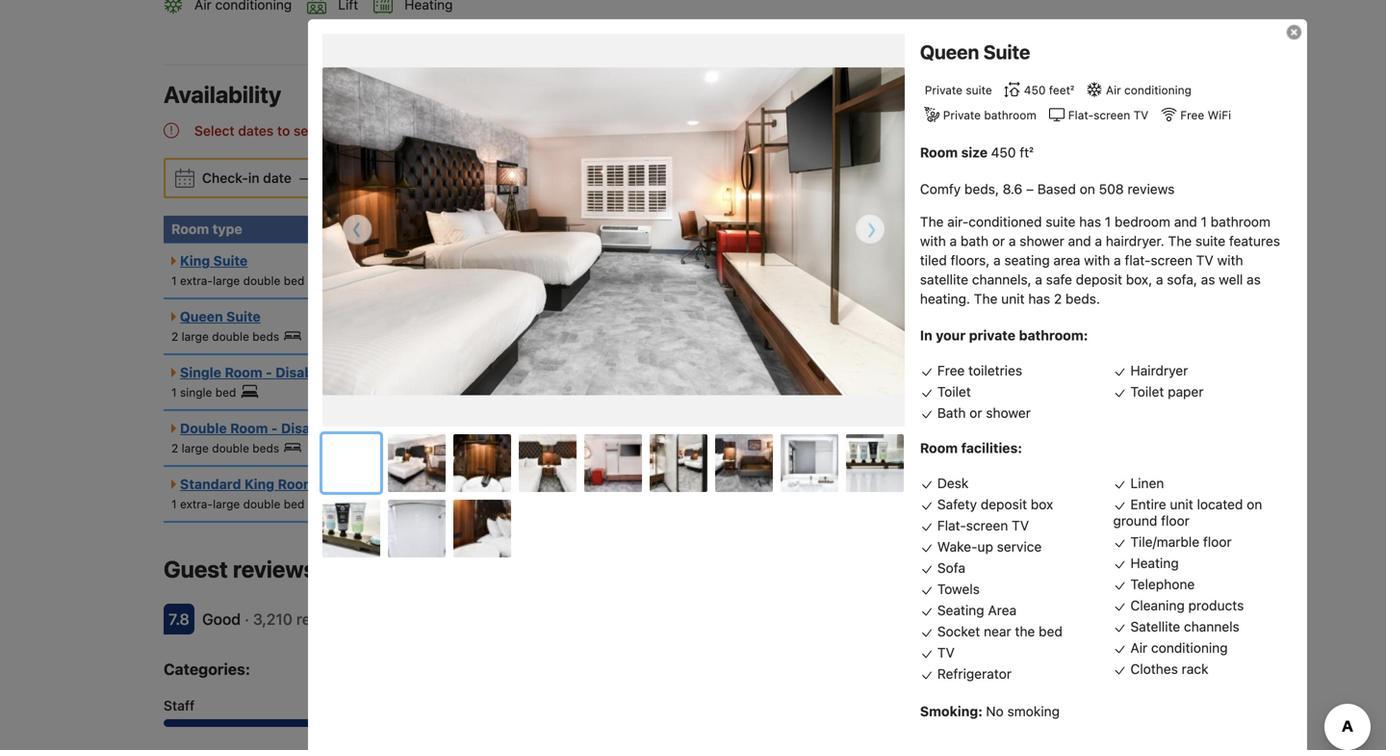 Task type: vqa. For each thing, say whether or not it's contained in the screenshot.
Inwood
no



Task type: describe. For each thing, give the bounding box(es) containing it.
area
[[1054, 252, 1081, 268]]

standard king room link
[[171, 476, 316, 492]]

products
[[1189, 598, 1245, 614]]

bed right "single"
[[216, 386, 236, 399]]

1 extra-large double bed for suite
[[171, 274, 305, 288]]

safety
[[938, 497, 978, 513]]

large down standard
[[213, 498, 240, 511]]

desk
[[938, 475, 969, 491]]

bath
[[938, 405, 966, 421]]

toilet for toilet
[[938, 384, 972, 400]]

toilet for toilet paper
[[1131, 384, 1165, 400]]

number
[[789, 221, 843, 237]]

the air-conditioned suite has 1 bedroom and 1 bathroom with a bath or a shower and a hairdryer. the suite features tiled floors, a seating area with a flat-screen tv with satellite channels, a safe deposit box, a sofa, as well as heating. the unit has 2 beds.
[[921, 214, 1281, 307]]

1 horizontal spatial flat-screen tv
[[1069, 108, 1149, 122]]

× for queen suite
[[805, 315, 812, 329]]

see availability
[[1117, 563, 1212, 579]]

ground
[[1114, 513, 1158, 529]]

near
[[984, 624, 1012, 640]]

guest
[[164, 556, 228, 583]]

unit inside 'entire unit located on ground floor'
[[1171, 497, 1194, 513]]

- for single
[[266, 365, 272, 381]]

private for private suite
[[925, 83, 963, 97]]

clothes rack
[[1131, 661, 1209, 677]]

in
[[921, 328, 933, 343]]

good
[[202, 610, 241, 629]]

entire unit located on ground floor
[[1114, 497, 1263, 529]]

a left safe on the right of page
[[1036, 272, 1043, 288]]

tile/marble floor
[[1131, 534, 1232, 550]]

extra- for standard
[[180, 498, 213, 511]]

search
[[903, 170, 948, 186]]

air-
[[948, 214, 969, 230]]

king suite link
[[171, 253, 248, 269]]

450 feet²
[[1025, 83, 1075, 97]]

2 for double room - disability access
[[171, 442, 178, 455]]

1 vertical spatial conditioning
[[1152, 640, 1229, 656]]

ft²
[[1020, 145, 1034, 160]]

satellite
[[1131, 619, 1181, 635]]

features
[[1230, 233, 1281, 249]]

free for free wifi
[[1181, 108, 1205, 122]]

0 vertical spatial bathroom
[[985, 108, 1037, 122]]

2 date from the left
[[389, 170, 418, 186]]

1 vertical spatial deposit
[[981, 497, 1028, 513]]

0 vertical spatial photo of queen suite #1 image
[[323, 68, 905, 395]]

standard king room
[[180, 476, 316, 492]]

and for prices
[[487, 123, 511, 139]]

disability for single room - disability access
[[276, 365, 338, 381]]

4 adults, 3 children element for queen suite
[[789, 307, 898, 329]]

4 adults, 3 children element for double room - disability access
[[789, 419, 898, 441]]

room up "search"
[[921, 145, 958, 160]]

this
[[320, 123, 343, 139]]

4 for double room - disability access
[[814, 427, 821, 441]]

toiletries
[[969, 363, 1023, 379]]

socket
[[938, 624, 981, 640]]

photo of queen suite #5 image
[[585, 434, 642, 492]]

tiled
[[921, 252, 947, 268]]

0 vertical spatial ​
[[1026, 440, 1026, 456]]

bed up the single room - disability access
[[284, 274, 305, 288]]

1 vertical spatial suite
[[1046, 214, 1076, 230]]

0 vertical spatial on
[[1080, 181, 1096, 197]]

single
[[180, 365, 221, 381]]

1 vertical spatial or
[[970, 405, 983, 421]]

0 vertical spatial 450
[[1025, 83, 1046, 97]]

select dates to see this property's availability and prices
[[195, 123, 554, 139]]

bedroom
[[1115, 214, 1171, 230]]

review categories element
[[164, 658, 250, 681]]

0 horizontal spatial queen
[[180, 309, 223, 325]]

0 horizontal spatial with
[[921, 233, 947, 249]]

of
[[846, 221, 860, 237]]

double down standard king room
[[243, 498, 281, 511]]

wake-
[[938, 539, 978, 555]]

type
[[213, 221, 242, 237]]

feet²
[[1050, 83, 1075, 97]]

free toiletries
[[938, 363, 1023, 379]]

single
[[180, 386, 212, 399]]

× 4 for double room - disability access
[[805, 427, 821, 441]]

photo of queen suite #8 image
[[781, 434, 839, 492]]

availability inside button
[[1144, 563, 1212, 579]]

dates
[[238, 123, 274, 139]]

satellite
[[921, 272, 969, 288]]

a left hairdryer.
[[1095, 233, 1103, 249]]

see availability button
[[1105, 554, 1223, 589]]

× for double room - disability access
[[805, 427, 812, 441]]

0 vertical spatial queen
[[921, 40, 980, 63]]

1 horizontal spatial queen suite
[[921, 40, 1031, 63]]

room right single
[[225, 365, 263, 381]]

smoking: ​ no smoking
[[921, 704, 1060, 720]]

1 vertical spatial king
[[245, 476, 275, 492]]

2 vertical spatial suite
[[1196, 233, 1226, 249]]

well
[[1220, 272, 1244, 288]]

rack
[[1182, 661, 1209, 677]]

access for single room - disability access
[[341, 365, 389, 381]]

prices
[[515, 123, 554, 139]]

photo of queen suite #4 image
[[519, 434, 577, 492]]

room type
[[171, 221, 242, 237]]

flat-
[[1125, 252, 1151, 268]]

safe
[[1047, 272, 1073, 288]]

channels
[[1185, 619, 1240, 635]]

box,
[[1127, 272, 1153, 288]]

bed right the
[[1039, 624, 1063, 640]]

screen inside the air-conditioned suite has 1 bedroom and 1 bathroom with a bath or a shower and a hairdryer. the suite features tiled floors, a seating area with a flat-screen tv with satellite channels, a safe deposit box, a sofa, as well as heating. the unit has 2 beds.
[[1151, 252, 1193, 268]]

floor inside 'entire unit located on ground floor'
[[1162, 513, 1190, 529]]

number of guests
[[789, 221, 908, 237]]

beds for room
[[253, 442, 279, 455]]

room right double
[[230, 420, 268, 436]]

toilet paper
[[1131, 384, 1204, 400]]

2 vertical spatial reviews
[[297, 610, 351, 629]]

1 vertical spatial photo of queen suite #1 image
[[324, 435, 381, 493]]

1 down "508"
[[1106, 214, 1112, 230]]

0 vertical spatial screen
[[1094, 108, 1131, 122]]

seating area
[[938, 603, 1017, 618]]

8.6
[[1003, 181, 1023, 197]]

check-out date button
[[311, 161, 425, 196]]

comfy beds, 8.6 –                       based on  508 reviews
[[921, 181, 1175, 197]]

tv inside the air-conditioned suite has 1 bedroom and 1 bathroom with a bath or a shower and a hairdryer. the suite features tiled floors, a seating area with a flat-screen tv with satellite channels, a safe deposit box, a sofa, as well as heating. the unit has 2 beds.
[[1197, 252, 1214, 268]]

availability inside region
[[417, 123, 484, 139]]

size
[[962, 145, 988, 160]]

0 vertical spatial the
[[921, 214, 944, 230]]

large down queen suite link
[[182, 330, 209, 343]]

in your private bathroom:
[[921, 328, 1089, 343]]

staff 7.9 meter
[[164, 720, 501, 727]]

scored 7.8 element
[[164, 604, 195, 635]]

4 for queen suite
[[814, 315, 821, 329]]

bath or shower
[[938, 405, 1031, 421]]

photo of queen suite #11 image
[[388, 500, 446, 558]]

entire
[[1131, 497, 1167, 513]]

2 for queen suite
[[171, 330, 178, 343]]

–
[[1027, 181, 1034, 197]]

disability for double room - disability access
[[281, 420, 343, 436]]

double down queen suite link
[[212, 330, 249, 343]]

private
[[970, 328, 1016, 343]]

bed down standard king room
[[284, 498, 305, 511]]

0 vertical spatial suite
[[984, 40, 1031, 63]]

1 horizontal spatial flat-
[[1069, 108, 1094, 122]]

0 horizontal spatial air
[[1107, 83, 1122, 97]]

king suite
[[180, 253, 248, 269]]

beds for suite
[[253, 330, 279, 343]]

1 vertical spatial shower
[[987, 405, 1031, 421]]

large down king suite
[[213, 274, 240, 288]]

suite for 2 large double beds
[[226, 309, 261, 325]]

out
[[365, 170, 386, 186]]

a right box,
[[1157, 272, 1164, 288]]

2 vertical spatial screen
[[967, 518, 1009, 534]]

located
[[1198, 497, 1244, 513]]

a up channels,
[[994, 252, 1001, 268]]

facilities:
[[962, 440, 1023, 456]]

guest reviews
[[164, 556, 316, 583]]

+ for standard king room
[[828, 482, 835, 496]]

search button
[[880, 160, 971, 197]]

comfy
[[921, 181, 961, 197]]

suite for 1 extra-large double bed
[[213, 253, 248, 269]]

double room - disability access
[[180, 420, 394, 436]]

private for private bathroom
[[944, 108, 981, 122]]

photo of queen suite #9 image
[[847, 434, 904, 492]]

2 horizontal spatial with
[[1218, 252, 1244, 268]]

and for 1
[[1175, 214, 1198, 230]]

wifi
[[1208, 108, 1232, 122]]

0 vertical spatial air conditioning
[[1107, 83, 1192, 97]]

3,210
[[253, 610, 293, 629]]

double room - disability access link
[[171, 420, 394, 436]]

availability
[[164, 81, 281, 108]]

1 horizontal spatial the
[[974, 291, 998, 307]]

508
[[1100, 181, 1125, 197]]

1 for single room - disability access
[[171, 386, 177, 399]]

1 for king suite
[[171, 274, 177, 288]]

clothes
[[1131, 661, 1179, 677]]



Task type: locate. For each thing, give the bounding box(es) containing it.
suite down king suite
[[226, 309, 261, 325]]

0 vertical spatial unit
[[1002, 291, 1025, 307]]

2 2 adults, 1 child element from the top
[[789, 475, 870, 496]]

refrigerator
[[938, 666, 1012, 682]]

1 vertical spatial flat-screen tv
[[938, 518, 1030, 534]]

conditioning down the satellite channels
[[1152, 640, 1229, 656]]

up
[[978, 539, 994, 555]]

1 1 extra-large double bed from the top
[[171, 274, 305, 288]]

screen up sofa,
[[1151, 252, 1193, 268]]

sofa,
[[1168, 272, 1198, 288]]

beds
[[253, 330, 279, 343], [253, 442, 279, 455]]

private bathroom
[[944, 108, 1037, 122]]

0 vertical spatial -
[[266, 365, 272, 381]]

your
[[936, 328, 966, 343]]

and right bedroom
[[1175, 214, 1198, 230]]

double down king suite
[[243, 274, 281, 288]]

0 horizontal spatial availability
[[417, 123, 484, 139]]

free down your
[[938, 363, 965, 379]]

towels
[[938, 581, 980, 597]]

large
[[213, 274, 240, 288], [182, 330, 209, 343], [182, 442, 209, 455], [213, 498, 240, 511]]

× 4 left photo of queen suite #9
[[805, 427, 821, 441]]

1 vertical spatial on
[[1247, 497, 1263, 513]]

1 horizontal spatial as
[[1247, 272, 1262, 288]]

1 vertical spatial availability
[[1144, 563, 1212, 579]]

1 vertical spatial ×
[[805, 427, 812, 441]]

photo of queen suite #7 image
[[716, 434, 773, 492]]

or down conditioned
[[993, 233, 1006, 249]]

smoking:
[[921, 704, 983, 720]]

suite down "type"
[[213, 253, 248, 269]]

suite up private bathroom
[[966, 83, 993, 97]]

check- down select
[[202, 170, 248, 186]]

0 vertical spatial × 4
[[805, 315, 821, 329]]

room size 450 ft²
[[921, 145, 1034, 160]]

2 vertical spatial suite
[[226, 309, 261, 325]]

1 for standard king room
[[171, 498, 177, 511]]

+ for queen suite
[[829, 315, 836, 328]]

0 vertical spatial queen suite
[[921, 40, 1031, 63]]

unit right entire
[[1171, 497, 1194, 513]]

queen up single
[[180, 309, 223, 325]]

tv down socket at the bottom right of the page
[[938, 645, 955, 661]]

or inside the air-conditioned suite has 1 bedroom and 1 bathroom with a bath or a shower and a hairdryer. the suite features tiled floors, a seating area with a flat-screen tv with satellite channels, a safe deposit box, a sofa, as well as heating. the unit has 2 beds.
[[993, 233, 1006, 249]]

bathroom up features
[[1211, 214, 1271, 230]]

cleaning
[[1131, 598, 1185, 614]]

× 4
[[805, 315, 821, 329], [805, 427, 821, 441]]

0 vertical spatial access
[[341, 365, 389, 381]]

2 extra- from the top
[[180, 498, 213, 511]]

flat-screen tv up 'up'
[[938, 518, 1030, 534]]

1 vertical spatial has
[[1029, 291, 1051, 307]]

1 vertical spatial air conditioning
[[1131, 640, 1229, 656]]

1 vertical spatial 450
[[992, 145, 1017, 160]]

free
[[1181, 108, 1205, 122], [938, 363, 965, 379]]

room down double room - disability access
[[278, 476, 316, 492]]

0 horizontal spatial queen suite
[[180, 309, 261, 325]]

0 vertical spatial suite
[[966, 83, 993, 97]]

deposit left box
[[981, 497, 1028, 513]]

reviews
[[1128, 181, 1175, 197], [233, 556, 316, 583], [297, 610, 351, 629]]

and left prices
[[487, 123, 511, 139]]

× down number at the right top of the page
[[805, 315, 812, 329]]

0 vertical spatial king
[[180, 253, 210, 269]]

has down safe on the right of page
[[1029, 291, 1051, 307]]

1 horizontal spatial and
[[1069, 233, 1092, 249]]

air right feet²
[[1107, 83, 1122, 97]]

1 vertical spatial flat-
[[938, 518, 967, 534]]

room
[[921, 145, 958, 160], [171, 221, 209, 237], [225, 365, 263, 381], [230, 420, 268, 436], [921, 440, 958, 456], [278, 476, 316, 492]]

2 large double beds for double
[[171, 442, 279, 455]]

tv
[[1134, 108, 1149, 122], [1197, 252, 1214, 268], [1012, 518, 1030, 534], [938, 645, 955, 661]]

double down double
[[212, 442, 249, 455]]

0 vertical spatial conditioning
[[1125, 83, 1192, 97]]

× 4 for queen suite
[[805, 315, 821, 329]]

0 horizontal spatial as
[[1202, 272, 1216, 288]]

2 2 large double beds from the top
[[171, 442, 279, 455]]

1 horizontal spatial ​
[[1026, 440, 1026, 456]]

0 vertical spatial availability
[[417, 123, 484, 139]]

1 left "single"
[[171, 386, 177, 399]]

flat-screen tv
[[1069, 108, 1149, 122], [938, 518, 1030, 534]]

2 down safe on the right of page
[[1055, 291, 1063, 307]]

1 vertical spatial private
[[944, 108, 981, 122]]

select
[[195, 123, 235, 139]]

2 adults, 1 child element for king suite
[[789, 251, 870, 272]]

availability down tile/marble floor
[[1144, 563, 1212, 579]]

floor down located
[[1204, 534, 1232, 550]]

disability up double room - disability access
[[276, 365, 338, 381]]

select dates to see this property's availability and prices region
[[164, 119, 1223, 143]]

check- right —
[[319, 170, 365, 186]]

0 vertical spatial extra-
[[180, 274, 213, 288]]

0 vertical spatial has
[[1080, 214, 1102, 230]]

1 extra- from the top
[[180, 274, 213, 288]]

1 vertical spatial reviews
[[233, 556, 316, 583]]

channels,
[[973, 272, 1032, 288]]

0 horizontal spatial has
[[1029, 291, 1051, 307]]

or right bath
[[970, 405, 983, 421]]

tv left free wifi
[[1134, 108, 1149, 122]]

king right standard
[[245, 476, 275, 492]]

safety deposit box
[[938, 497, 1054, 513]]

2 down queen suite link
[[171, 330, 178, 343]]

beds up single room - disability access link
[[253, 330, 279, 343]]

1 horizontal spatial free
[[1181, 108, 1205, 122]]

0 horizontal spatial and
[[487, 123, 511, 139]]

2 inside the air-conditioned suite has 1 bedroom and 1 bathroom with a bath or a shower and a hairdryer. the suite features tiled floors, a seating area with a flat-screen tv with satellite channels, a safe deposit box, a sofa, as well as heating. the unit has 2 beds.
[[1055, 291, 1063, 307]]

2 horizontal spatial screen
[[1151, 252, 1193, 268]]

1 vertical spatial 4
[[814, 427, 821, 441]]

flat-screen tv down feet²
[[1069, 108, 1149, 122]]

2 horizontal spatial suite
[[1196, 233, 1226, 249]]

1 single bed
[[171, 386, 236, 399]]

access for double room - disability access
[[347, 420, 394, 436]]

seating
[[938, 603, 985, 618]]

1 vertical spatial free
[[938, 363, 965, 379]]

0 vertical spatial 2
[[1055, 291, 1063, 307]]

0 horizontal spatial free
[[938, 363, 965, 379]]

× 4 down number at the right top of the page
[[805, 315, 821, 329]]

1 date from the left
[[263, 170, 292, 186]]

+ for king suite
[[828, 259, 835, 272]]

air up clothes
[[1131, 640, 1148, 656]]

shower
[[1020, 233, 1065, 249], [987, 405, 1031, 421]]

1 vertical spatial bathroom
[[1211, 214, 1271, 230]]

1 4 from the top
[[814, 315, 821, 329]]

bed
[[284, 274, 305, 288], [216, 386, 236, 399], [284, 498, 305, 511], [1039, 624, 1063, 640]]

1 horizontal spatial suite
[[1046, 214, 1076, 230]]

2 × from the top
[[805, 427, 812, 441]]

2 4 adults, 3 children element from the top
[[789, 419, 898, 441]]

+ for double room - disability access
[[829, 427, 836, 440]]

0 horizontal spatial flat-screen tv
[[938, 518, 1030, 534]]

2 adults, 1 child element
[[789, 251, 870, 272], [789, 475, 870, 496]]

shower inside the air-conditioned suite has 1 bedroom and 1 bathroom with a bath or a shower and a hairdryer. the suite features tiled floors, a seating area with a flat-screen tv with satellite channels, a safe deposit box, a sofa, as well as heating. the unit has 2 beds.
[[1020, 233, 1065, 249]]

beds down double room - disability access link
[[253, 442, 279, 455]]

0 horizontal spatial flat-
[[938, 518, 967, 534]]

area
[[989, 603, 1017, 618]]

on left "508"
[[1080, 181, 1096, 197]]

2 vertical spatial 2
[[171, 442, 178, 455]]

and inside region
[[487, 123, 511, 139]]

0 vertical spatial shower
[[1020, 233, 1065, 249]]

1 right bedroom
[[1202, 214, 1208, 230]]

toilet up bath
[[938, 384, 972, 400]]

check-in date — check-out date
[[202, 170, 418, 186]]

a down air-
[[950, 233, 958, 249]]

1 vertical spatial disability
[[281, 420, 343, 436]]

0 vertical spatial 4 adults, 3 children element
[[789, 307, 898, 329]]

to
[[277, 123, 290, 139]]

on inside 'entire unit located on ground floor'
[[1247, 497, 1263, 513]]

0 horizontal spatial the
[[921, 214, 944, 230]]

1 4 adults, 3 children element from the top
[[789, 307, 898, 329]]

2 toilet from the left
[[1131, 384, 1165, 400]]

2 check- from the left
[[319, 170, 365, 186]]

1 horizontal spatial queen
[[921, 40, 980, 63]]

0 horizontal spatial toilet
[[938, 384, 972, 400]]

as left 'well'
[[1202, 272, 1216, 288]]

1 vertical spatial × 4
[[805, 427, 821, 441]]

suite
[[984, 40, 1031, 63], [213, 253, 248, 269], [226, 309, 261, 325]]

beds.
[[1066, 291, 1101, 307]]

0 horizontal spatial check-
[[202, 170, 248, 186]]

0 vertical spatial deposit
[[1077, 272, 1123, 288]]

2 adults, 1 child element down number at the right top of the page
[[789, 251, 870, 272]]

1 horizontal spatial check-
[[319, 170, 365, 186]]

with up 'well'
[[1218, 252, 1244, 268]]

see
[[1117, 563, 1141, 579]]

extra- for king
[[180, 274, 213, 288]]

1 horizontal spatial king
[[245, 476, 275, 492]]

staff
[[164, 698, 195, 714]]

0 vertical spatial 2 adults, 1 child element
[[789, 251, 870, 272]]

extra- down the king suite link
[[180, 274, 213, 288]]

2 down 1 single bed
[[171, 442, 178, 455]]

4 left photo of queen suite #9
[[814, 427, 821, 441]]

bath
[[961, 233, 989, 249]]

1 vertical spatial and
[[1175, 214, 1198, 230]]

screen up 'up'
[[967, 518, 1009, 534]]

2 large double beds down double
[[171, 442, 279, 455]]

and up the area at the top right of page
[[1069, 233, 1092, 249]]

queen suite up private suite
[[921, 40, 1031, 63]]

single room - disability access
[[180, 365, 389, 381]]

1 toilet from the left
[[938, 384, 972, 400]]

reviews right 3,210
[[297, 610, 351, 629]]

1 vertical spatial 2 large double beds
[[171, 442, 279, 455]]

​ right "smoking:"
[[987, 704, 987, 720]]

1 as from the left
[[1202, 272, 1216, 288]]

photo of queen suite #2 image
[[388, 434, 446, 492]]

1 vertical spatial suite
[[213, 253, 248, 269]]

1 down the king suite link
[[171, 274, 177, 288]]

1 extra-large double bed down king suite
[[171, 274, 305, 288]]

0 vertical spatial private
[[925, 83, 963, 97]]

4 adults, 3 children element
[[789, 307, 898, 329], [789, 419, 898, 441]]

screen up "508"
[[1094, 108, 1131, 122]]

0 vertical spatial ×
[[805, 315, 812, 329]]

2 as from the left
[[1247, 272, 1262, 288]]

large down double
[[182, 442, 209, 455]]

flat- down safety
[[938, 518, 967, 534]]

reviews up 3,210
[[233, 556, 316, 583]]

1 2 adults, 1 child element from the top
[[789, 251, 870, 272]]

free for free toiletries
[[938, 363, 965, 379]]

private up private bathroom
[[925, 83, 963, 97]]

2 adults, 1 child element for standard king room
[[789, 475, 870, 496]]

4
[[814, 315, 821, 329], [814, 427, 821, 441]]

single room - disability access link
[[171, 365, 389, 381]]

extra- down standard
[[180, 498, 213, 511]]

service
[[998, 539, 1042, 555]]

1 × from the top
[[805, 315, 812, 329]]

2 large double beds
[[171, 330, 279, 343], [171, 442, 279, 455]]

deposit inside the air-conditioned suite has 1 bedroom and 1 bathroom with a bath or a shower and a hairdryer. the suite features tiled floors, a seating area with a flat-screen tv with satellite channels, a safe deposit box, a sofa, as well as heating. the unit has 2 beds.
[[1077, 272, 1123, 288]]

the up sofa,
[[1169, 233, 1193, 249]]

0 vertical spatial reviews
[[1128, 181, 1175, 197]]

0 horizontal spatial ​
[[987, 704, 987, 720]]

2 1 extra-large double bed from the top
[[171, 498, 305, 511]]

1 2 large double beds from the top
[[171, 330, 279, 343]]

1 horizontal spatial floor
[[1204, 534, 1232, 550]]

queen suite down king suite
[[180, 309, 261, 325]]

socket near the bed
[[938, 624, 1063, 640]]

1 vertical spatial ​
[[987, 704, 987, 720]]

hairdryer
[[1131, 363, 1189, 379]]

photo of queen suite #3 image
[[454, 434, 511, 492]]

0 horizontal spatial deposit
[[981, 497, 1028, 513]]

flat-
[[1069, 108, 1094, 122], [938, 518, 967, 534]]

1 beds from the top
[[253, 330, 279, 343]]

1 up guest
[[171, 498, 177, 511]]

on
[[1080, 181, 1096, 197], [1247, 497, 1263, 513]]

seating
[[1005, 252, 1050, 268]]

photo of queen suite #6 image
[[650, 434, 708, 492]]

the
[[921, 214, 944, 230], [1169, 233, 1193, 249], [974, 291, 998, 307]]

floors,
[[951, 252, 990, 268]]

deposit up "beds."
[[1077, 272, 1123, 288]]

linen
[[1131, 475, 1165, 491]]

conditioned
[[969, 214, 1043, 230]]

bathroom inside the air-conditioned suite has 1 bedroom and 1 bathroom with a bath or a shower and a hairdryer. the suite features tiled floors, a seating area with a flat-screen tv with satellite channels, a safe deposit box, a sofa, as well as heating. the unit has 2 beds.
[[1211, 214, 1271, 230]]

450 left feet²
[[1025, 83, 1046, 97]]

a left flat-
[[1114, 252, 1122, 268]]

disability down the single room - disability access
[[281, 420, 343, 436]]

1 extra-large double bed for king
[[171, 498, 305, 511]]

1 × 4 from the top
[[805, 315, 821, 329]]

0 vertical spatial air
[[1107, 83, 1122, 97]]

or
[[993, 233, 1006, 249], [970, 405, 983, 421]]

1 horizontal spatial on
[[1247, 497, 1263, 513]]

- up double room - disability access link
[[266, 365, 272, 381]]

2 beds from the top
[[253, 442, 279, 455]]

air
[[1107, 83, 1122, 97], [1131, 640, 1148, 656]]

2 vertical spatial the
[[974, 291, 998, 307]]

bathroom:
[[1020, 328, 1089, 343]]

450 left the ft²
[[992, 145, 1017, 160]]

1 horizontal spatial bathroom
[[1211, 214, 1271, 230]]

categories:
[[164, 660, 250, 679]]

0 vertical spatial floor
[[1162, 513, 1190, 529]]

date right out
[[389, 170, 418, 186]]

see
[[294, 123, 316, 139]]

standard
[[180, 476, 241, 492]]

suite down based
[[1046, 214, 1076, 230]]

air conditioning down the satellite channels
[[1131, 640, 1229, 656]]

0 vertical spatial disability
[[276, 365, 338, 381]]

0 horizontal spatial suite
[[966, 83, 993, 97]]

date right in
[[263, 170, 292, 186]]

1 vertical spatial the
[[1169, 233, 1193, 249]]

shower up facilities:
[[987, 405, 1031, 421]]

1 check- from the left
[[202, 170, 248, 186]]

photo of queen suite #10 image
[[323, 500, 380, 558]]

based
[[1038, 181, 1077, 197]]

toilet down hairdryer
[[1131, 384, 1165, 400]]

0 horizontal spatial 450
[[992, 145, 1017, 160]]

1 extra-large double bed down standard king room link
[[171, 498, 305, 511]]

2 × 4 from the top
[[805, 427, 821, 441]]

1 vertical spatial 4 adults, 3 children element
[[789, 419, 898, 441]]

floor up tile/marble floor
[[1162, 513, 1190, 529]]

1 vertical spatial -
[[271, 420, 278, 436]]

photo of queen suite #12 image
[[454, 500, 511, 558]]

1
[[1106, 214, 1112, 230], [1202, 214, 1208, 230], [171, 274, 177, 288], [171, 386, 177, 399], [171, 498, 177, 511]]

0 horizontal spatial bathroom
[[985, 108, 1037, 122]]

1 horizontal spatial availability
[[1144, 563, 1212, 579]]

has down "508"
[[1080, 214, 1102, 230]]

room up the king suite link
[[171, 221, 209, 237]]

2 large double beds for queen
[[171, 330, 279, 343]]

1 vertical spatial access
[[347, 420, 394, 436]]

0 vertical spatial 2 large double beds
[[171, 330, 279, 343]]

0 horizontal spatial king
[[180, 253, 210, 269]]

in
[[248, 170, 260, 186]]

1 horizontal spatial toilet
[[1131, 384, 1165, 400]]

free wifi
[[1181, 108, 1232, 122]]

free left "wifi"
[[1181, 108, 1205, 122]]

2 4 from the top
[[814, 427, 821, 441]]

1 vertical spatial 1 extra-large double bed
[[171, 498, 305, 511]]

1 horizontal spatial with
[[1085, 252, 1111, 268]]

room down bath
[[921, 440, 958, 456]]

private down private suite
[[944, 108, 981, 122]]

toilet
[[938, 384, 972, 400], [1131, 384, 1165, 400]]

tv up sofa,
[[1197, 252, 1214, 268]]

availability
[[417, 123, 484, 139], [1144, 563, 1212, 579]]

heating.
[[921, 291, 971, 307]]

1 horizontal spatial date
[[389, 170, 418, 186]]

​ right facilities:
[[1026, 440, 1026, 456]]

wake-up service
[[938, 539, 1042, 555]]

on right located
[[1247, 497, 1263, 513]]

a down conditioned
[[1009, 233, 1017, 249]]

photo of queen suite #1 image
[[323, 68, 905, 395], [324, 435, 381, 493]]

extra-
[[180, 274, 213, 288], [180, 498, 213, 511]]

2 large double beds down queen suite link
[[171, 330, 279, 343]]

tile/marble
[[1131, 534, 1200, 550]]

2 vertical spatial and
[[1069, 233, 1092, 249]]

tv up service
[[1012, 518, 1030, 534]]

1 vertical spatial air
[[1131, 640, 1148, 656]]

1 horizontal spatial has
[[1080, 214, 1102, 230]]

guests
[[863, 221, 908, 237]]

- for double
[[271, 420, 278, 436]]

availability right property's
[[417, 123, 484, 139]]

suite up the 450 feet² at the right of page
[[984, 40, 1031, 63]]

floor
[[1162, 513, 1190, 529], [1204, 534, 1232, 550]]

hairdryer.
[[1106, 233, 1165, 249]]

guest reviews element
[[164, 554, 1098, 585]]

unit inside the air-conditioned suite has 1 bedroom and 1 bathroom with a bath or a shower and a hairdryer. the suite features tiled floors, a seating area with a flat-screen tv with satellite channels, a safe deposit box, a sofa, as well as heating. the unit has 2 beds.
[[1002, 291, 1025, 307]]

rated good element
[[202, 610, 241, 629]]



